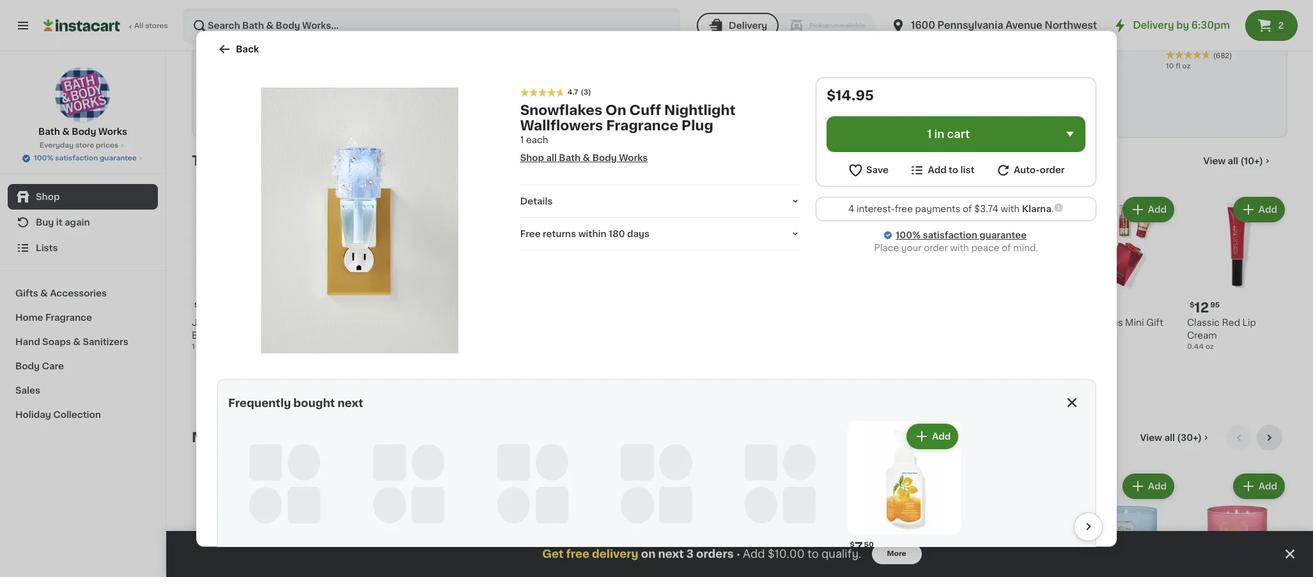 Task type: describe. For each thing, give the bounding box(es) containing it.
1 in cart
[[927, 129, 970, 139]]

dream
[[1166, 25, 1196, 34]]

1 in cart field
[[827, 116, 1086, 152]]

free
[[520, 229, 541, 238]]

1 horizontal spatial eligible
[[995, 387, 1029, 396]]

0 vertical spatial many
[[818, 88, 838, 95]]

antiperspirant
[[958, 25, 1021, 34]]

0 vertical spatial stock
[[848, 88, 868, 95]]

japanese cherry blossom mini gift set 1 each
[[192, 319, 289, 351]]

everyday store prices
[[39, 142, 118, 149]]

champagne
[[203, 25, 258, 34]]

peace
[[972, 243, 1000, 252]]

into
[[444, 25, 462, 34]]

collection
[[53, 411, 101, 419]]

13 for buy
[[812, 8, 827, 21]]

red
[[1222, 319, 1240, 328]]

home
[[15, 313, 43, 322]]

gifts
[[15, 289, 38, 298]]

(6)
[[350, 359, 360, 366]]

1600 pennsylvania avenue northwest button
[[891, 8, 1097, 43]]

shop link
[[8, 184, 158, 210]]

0 horizontal spatial bath
[[38, 127, 60, 136]]

product group containing 12
[[1187, 195, 1288, 352]]

product group inside 7 section
[[848, 421, 961, 577]]

1 horizontal spatial see eligible items button
[[966, 381, 1067, 402]]

japanese for mini
[[192, 319, 236, 328]]

lip
[[1243, 319, 1256, 328]]

klarna
[[1022, 204, 1052, 213]]

view all (10+)
[[1204, 157, 1263, 166]]

butterfly
[[1046, 25, 1086, 34]]

gift inside luminious mini gift box set
[[1147, 319, 1164, 328]]

2 horizontal spatial free
[[895, 204, 913, 213]]

3
[[687, 549, 694, 559]]

within
[[578, 229, 607, 238]]

toast
[[261, 25, 285, 34]]

most popular category
[[192, 431, 356, 445]]

set for candy
[[454, 331, 469, 340]]

delivery for delivery by 6:30pm
[[1133, 20, 1174, 30]]

4 13 from the left
[[692, 8, 707, 21]]

14 butterfly shower gel
[[1046, 8, 1139, 34]]

foam
[[636, 38, 662, 47]]

list
[[961, 165, 975, 174]]

days
[[627, 229, 650, 238]]

0 horizontal spatial in
[[337, 382, 344, 389]]

body care
[[15, 362, 64, 371]]

eligible inside product group
[[839, 109, 873, 118]]

4 interest-free payments of $3.74 with klarna .
[[848, 204, 1054, 213]]

1 vertical spatial see
[[976, 387, 993, 396]]

1 vertical spatial order
[[924, 243, 948, 252]]

all for (10+)
[[1228, 157, 1239, 166]]

champagne toast shower gel
[[203, 25, 285, 47]]

12 inside product group
[[1195, 301, 1209, 315]]

interest-
[[857, 204, 895, 213]]

get free delivery on next 3 orders • add $10.00 to qualify.
[[542, 549, 862, 559]]

soap
[[344, 344, 367, 353]]

and
[[617, 38, 634, 47]]

oz up $14.95
[[821, 76, 830, 83]]

15 dream bright shower gel
[[1166, 8, 1262, 47]]

store
[[75, 142, 94, 149]]

to inside "button"
[[949, 165, 959, 174]]

cherry for shower
[[370, 25, 401, 34]]

delivery by 6:30pm
[[1133, 20, 1230, 30]]

snowflakes inside snowflakes on cuff nightlight wallflowers fragrance plug
[[520, 103, 602, 116]]

$ for japanese cherry blossom shower gel
[[326, 8, 331, 15]]

stores
[[145, 22, 168, 29]]

(3) button
[[581, 87, 591, 97]]

the
[[464, 25, 479, 34]]

trending now
[[192, 154, 290, 168]]

accessories
[[50, 289, 107, 298]]

blossom for shower
[[324, 38, 363, 47]]

gel inside 14 butterfly shower gel
[[1124, 25, 1139, 34]]

each inside 1 each button
[[639, 369, 657, 376]]

0 vertical spatial of
[[963, 204, 972, 213]]

luminious mini gift box set button
[[1077, 195, 1177, 352]]

shop all bath & body works
[[520, 153, 648, 162]]

1 vertical spatial many in stock
[[315, 382, 366, 389]]

2 button
[[1246, 10, 1298, 41]]

hand soaps & sanitizers link
[[8, 330, 158, 354]]

.
[[1052, 204, 1054, 213]]

1 inside button
[[634, 369, 637, 376]]

holiday
[[15, 411, 51, 419]]

delivery for delivery
[[729, 21, 767, 30]]

place your order with peace of mind.
[[874, 243, 1038, 252]]

all stores link
[[43, 8, 169, 43]]

bath
[[559, 153, 581, 162]]

place
[[874, 243, 899, 252]]

service type group
[[697, 13, 875, 38]]

satisfaction inside button
[[55, 155, 98, 162]]

eucalyptus
[[564, 25, 615, 34]]

10 fl oz inside product group
[[805, 76, 830, 83]]

$ 13 50 for buy
[[808, 8, 838, 21]]

95 for 14
[[326, 302, 336, 309]]

gift for japanese cherry blossom mini gift set
[[254, 331, 271, 340]]

cherry for mini
[[238, 319, 269, 328]]

buy for buy 3, get 1 free
[[809, 26, 823, 33]]

0 vertical spatial 10
[[1166, 63, 1174, 70]]

1 horizontal spatial in
[[840, 88, 846, 95]]

body for wash
[[564, 38, 588, 47]]

blossom for mini
[[192, 331, 231, 340]]

1 horizontal spatial 1 each
[[520, 135, 548, 144]]

1 vertical spatial with
[[950, 243, 969, 252]]

each inside winter candy apple mini gift set 1 each
[[418, 344, 436, 351]]

warm
[[685, 25, 711, 34]]

shop for shop
[[36, 192, 60, 201]]

2.5 fl oz button
[[966, 195, 1067, 378]]

guarantee inside button
[[100, 155, 137, 162]]

0 vertical spatial see eligible items button
[[805, 102, 915, 124]]

payments
[[915, 204, 961, 213]]

body
[[593, 153, 617, 162]]

50 inside $ 7 50
[[864, 541, 874, 548]]

1 horizontal spatial items
[[1031, 387, 1057, 396]]

next inside 7 section
[[338, 398, 363, 408]]

1 vertical spatial satisfaction
[[923, 230, 978, 239]]

items inside product group
[[875, 109, 901, 118]]

mind.
[[1014, 243, 1038, 252]]

14 for champagne toast shower gel
[[211, 8, 226, 21]]

fl inside product group
[[815, 76, 820, 83]]

popular
[[231, 431, 286, 445]]

all for bath
[[546, 153, 557, 162]]

100% satisfaction guarantee inside button
[[34, 155, 137, 162]]

mini inside luminious mini gift box set
[[1125, 319, 1144, 328]]

2 vertical spatial body
[[15, 362, 40, 371]]

by
[[1177, 20, 1189, 30]]

$ for classic red lip cream
[[1190, 302, 1195, 309]]

0 horizontal spatial stock
[[345, 382, 366, 389]]

50 for japanese
[[347, 8, 357, 15]]

50 for eucalyptus
[[588, 8, 598, 15]]

product group containing 1 each
[[634, 195, 735, 378]]

now
[[258, 154, 290, 168]]

on
[[641, 549, 656, 559]]

most
[[192, 431, 228, 445]]

gifts & accessories
[[15, 289, 107, 298]]

$ for beaded snowflakes sleeve gentle foaming soap holder
[[305, 302, 310, 309]]

100% inside 100% satisfaction guarantee button
[[34, 155, 53, 162]]

1 inside japanese cherry blossom mini gift set 1 each
[[192, 344, 195, 351]]

spearmint
[[617, 25, 663, 34]]

pound
[[857, 38, 886, 47]]

shower inside 14 butterfly shower gel
[[1088, 25, 1122, 34]]

$ up japanese cherry blossom mini gift set 1 each
[[194, 302, 199, 309]]

$ 13 50 for into
[[447, 8, 477, 21]]

all for (30+)
[[1165, 434, 1175, 443]]

everyday
[[39, 142, 74, 149]]

1 vertical spatial 100% satisfaction guarantee
[[896, 230, 1027, 239]]

(30+)
[[1177, 434, 1202, 443]]

95 for 12
[[1211, 302, 1220, 309]]

fragrance inside snowflakes on cuff nightlight wallflowers fragrance plug
[[606, 118, 679, 132]]

lists link
[[8, 235, 158, 261]]

1 horizontal spatial with
[[1001, 204, 1020, 213]]

frequently bought next
[[228, 398, 363, 408]]

back
[[236, 44, 259, 53]]

2.5 fl oz
[[966, 369, 994, 376]]

gift for winter candy apple mini gift set
[[434, 331, 451, 340]]

gel for japanese
[[401, 38, 416, 47]]

add inside 7 section
[[932, 432, 951, 441]]

free inside get free delivery on next 3 orders • add $10.00 to qualify.
[[566, 549, 590, 559]]

mini for winter candy apple mini gift set
[[413, 331, 432, 340]]

$ for champagne toast shower gel
[[206, 8, 211, 15]]

beaded
[[302, 319, 337, 328]]

returns
[[543, 229, 576, 238]]

see inside product group
[[819, 109, 837, 118]]

$ for winter candy apple mini gift set
[[416, 302, 420, 309]]

4
[[848, 204, 854, 213]]

sales
[[15, 386, 40, 395]]

plug
[[682, 118, 714, 132]]

1 inside field
[[927, 129, 932, 139]]

$ 13 50 for japanese
[[326, 8, 357, 21]]

lists
[[36, 244, 58, 253]]

save button
[[848, 162, 889, 178]]



Task type: locate. For each thing, give the bounding box(es) containing it.
0 horizontal spatial many
[[315, 382, 335, 389]]

see eligible items for the topmost see eligible items button
[[819, 109, 901, 118]]

14 inside 14 butterfly shower gel
[[1053, 8, 1069, 21]]

bath down eucalyptus
[[564, 51, 585, 60]]

see eligible items button
[[805, 102, 915, 124], [966, 381, 1067, 402]]

1 inside winter candy apple mini gift set 1 each
[[413, 344, 416, 351]]

product group containing 7
[[848, 421, 961, 577]]

stock down strawberry pound cake shower gel
[[848, 88, 868, 95]]

with
[[1001, 204, 1020, 213], [950, 243, 969, 252]]

see eligible items down $14.95
[[819, 109, 901, 118]]

view left (10+)
[[1204, 157, 1226, 166]]

$ up winter
[[416, 302, 420, 309]]

in down soap
[[337, 382, 344, 389]]

50 up the on the left
[[467, 8, 477, 15]]

fragrance
[[606, 118, 679, 132], [45, 313, 92, 322]]

2 horizontal spatial $ 13 50
[[808, 8, 838, 21]]

classic
[[1187, 319, 1220, 328]]

1 horizontal spatial view
[[1204, 157, 1226, 166]]

$ for eucalyptus spearmint body wash and foam bath
[[567, 8, 572, 15]]

0 horizontal spatial shop
[[36, 192, 60, 201]]

in left cart
[[935, 129, 945, 139]]

see down $14.95
[[819, 109, 837, 118]]

1 each inside button
[[634, 369, 657, 376]]

$ 14 50 for eucalyptus
[[567, 8, 598, 21]]

fl down "strawberry"
[[815, 76, 820, 83]]

10 fl oz down dream
[[1166, 63, 1191, 70]]

0 horizontal spatial 10
[[805, 76, 813, 83]]

$ 14 50 for champagne
[[206, 8, 237, 21]]

1 set from the left
[[274, 331, 289, 340]]

1 each
[[520, 135, 548, 144], [302, 369, 325, 376], [634, 369, 657, 376]]

see eligible items button down 2.5 fl oz
[[966, 381, 1067, 402]]

home fragrance link
[[8, 306, 158, 330]]

item carousel region containing trending now
[[192, 148, 1288, 410]]

13 up into
[[451, 8, 466, 21]]

0 horizontal spatial eligible
[[839, 109, 873, 118]]

shower inside japanese cherry blossom shower gel
[[365, 38, 399, 47]]

14
[[211, 8, 226, 21], [572, 8, 587, 21], [1053, 8, 1069, 21], [310, 301, 325, 315]]

1 vertical spatial shop
[[36, 192, 60, 201]]

0 vertical spatial 100%
[[34, 155, 53, 162]]

95 right 9 at the bottom
[[431, 302, 440, 309]]

0 horizontal spatial next
[[338, 398, 363, 408]]

guarantee up 'peace'
[[980, 230, 1027, 239]]

0 vertical spatial see eligible items
[[819, 109, 901, 118]]

snowflakes on cuff nightlight wallflowers fragrance plug image
[[227, 87, 493, 353]]

0 horizontal spatial snowflakes
[[340, 319, 391, 328]]

$ 9 95
[[416, 301, 440, 315]]

0 vertical spatial guarantee
[[100, 155, 137, 162]]

1 vertical spatial of
[[1002, 243, 1011, 252]]

shower inside warm vanilla sugar shower gel
[[685, 38, 718, 47]]

view all (10+) button
[[1199, 148, 1278, 174]]

14 up eucalyptus
[[572, 8, 587, 21]]

gentle
[[335, 331, 365, 340]]

oz inside button
[[986, 369, 994, 376]]

2 $ 14 50 from the left
[[567, 8, 598, 21]]

fragrance down "cuff"
[[606, 118, 679, 132]]

product group
[[805, 0, 915, 124], [192, 195, 292, 352], [302, 195, 403, 393], [413, 195, 513, 352], [524, 195, 624, 352], [634, 195, 735, 378], [745, 195, 845, 365], [856, 195, 956, 352], [966, 195, 1067, 402], [1077, 195, 1177, 352], [1187, 195, 1288, 352], [848, 421, 961, 577], [192, 471, 292, 577], [302, 471, 403, 577], [413, 471, 513, 577], [524, 471, 624, 577], [634, 471, 735, 577], [745, 471, 845, 577], [856, 471, 956, 577], [1077, 471, 1177, 577], [1187, 471, 1288, 577]]

1 vertical spatial free
[[895, 204, 913, 213]]

shower for warm
[[685, 38, 718, 47]]

bath & body works
[[38, 127, 127, 136]]

1 horizontal spatial of
[[1002, 243, 1011, 252]]

item carousel region containing 14
[[203, 0, 1294, 132]]

stock down (6)
[[345, 382, 366, 389]]

$ 14 50 up eucalyptus
[[567, 8, 598, 21]]

treatment tracker modal dialog
[[166, 531, 1313, 577]]

free returns within 180 days
[[520, 229, 650, 238]]

everyday store prices link
[[39, 141, 126, 151]]

gel inside warm vanilla sugar shower gel
[[721, 38, 736, 47]]

0 horizontal spatial japanese
[[192, 319, 236, 328]]

$ for into the night shower gel
[[447, 8, 451, 15]]

0 vertical spatial eligible
[[839, 109, 873, 118]]

shower for 15
[[1228, 25, 1262, 34]]

50 up eucalyptus
[[588, 8, 598, 15]]

shower inside champagne toast shower gel
[[203, 38, 237, 47]]

mini inside winter candy apple mini gift set 1 each
[[413, 331, 432, 340]]

12 ocean antiperspirant deodorant
[[925, 8, 1021, 47]]

shower inside strawberry pound cake shower gel
[[805, 51, 839, 60]]

shower for japanese
[[365, 38, 399, 47]]

each inside japanese cherry blossom mini gift set 1 each
[[197, 344, 214, 351]]

& up 'everyday'
[[62, 127, 70, 136]]

in
[[840, 88, 846, 95], [935, 129, 945, 139], [337, 382, 344, 389]]

1 horizontal spatial shop
[[520, 153, 544, 162]]

13 for into
[[451, 8, 466, 21]]

1 vertical spatial 100%
[[896, 230, 921, 239]]

see eligible items inside product group
[[819, 109, 901, 118]]

95 up the beaded
[[326, 302, 336, 309]]

95 up classic
[[1211, 302, 1220, 309]]

1 horizontal spatial snowflakes
[[520, 103, 602, 116]]

in inside field
[[935, 129, 945, 139]]

0 horizontal spatial $ 13 50
[[326, 8, 357, 21]]

satisfaction down everyday store prices
[[55, 155, 98, 162]]

95 inside the $ 9 95
[[431, 302, 440, 309]]

buy inside product group
[[809, 26, 823, 33]]

10 down dream
[[1166, 63, 1174, 70]]

box
[[1077, 331, 1094, 340]]

1 horizontal spatial mini
[[413, 331, 432, 340]]

0 horizontal spatial of
[[963, 204, 972, 213]]

shower for into
[[508, 25, 541, 34]]

0 vertical spatial view
[[1204, 157, 1226, 166]]

set inside luminious mini gift box set
[[1096, 331, 1111, 340]]

1 13 from the left
[[331, 8, 346, 21]]

2 horizontal spatial fl
[[1176, 63, 1181, 70]]

0 horizontal spatial delivery
[[729, 21, 767, 30]]

$ up into
[[447, 8, 451, 15]]

gift down $18.95 element
[[1147, 319, 1164, 328]]

blossom inside japanese cherry blossom shower gel
[[324, 38, 363, 47]]

2 vertical spatial free
[[566, 549, 590, 559]]

many in stock down (6)
[[315, 382, 366, 389]]

95 for 9
[[431, 302, 440, 309]]

1 horizontal spatial 10
[[1166, 63, 1174, 70]]

50
[[227, 8, 237, 15], [347, 8, 357, 15], [467, 8, 477, 15], [588, 8, 598, 15], [829, 8, 838, 15], [708, 8, 718, 15], [864, 541, 874, 548]]

with down 100% satisfaction guarantee link
[[950, 243, 969, 252]]

2 horizontal spatial gift
[[1147, 319, 1164, 328]]

cherry
[[370, 25, 401, 34], [238, 319, 269, 328]]

gel inside japanese cherry blossom shower gel
[[401, 38, 416, 47]]

1 vertical spatial guarantee
[[980, 230, 1027, 239]]

see
[[819, 109, 837, 118], [976, 387, 993, 396]]

1 horizontal spatial next
[[658, 549, 684, 559]]

pennsylvania
[[938, 20, 1003, 30]]

of
[[963, 204, 972, 213], [1002, 243, 1011, 252]]

free up pound
[[852, 26, 867, 33]]

shop for shop all bath & body works
[[520, 153, 544, 162]]

13 up warm
[[692, 8, 707, 21]]

bath inside eucalyptus spearmint body wash and foam bath
[[564, 51, 585, 60]]

gel inside strawberry pound cake shower gel
[[841, 51, 857, 60]]

hand soaps & sanitizers
[[15, 338, 128, 347]]

& right soaps
[[73, 338, 81, 347]]

1 vertical spatial view
[[1140, 434, 1162, 443]]

12 up classic
[[1195, 301, 1209, 315]]

1 vertical spatial many
[[315, 382, 335, 389]]

2 13 from the left
[[451, 8, 466, 21]]

gel for into
[[444, 38, 460, 47]]

3 95 from the left
[[1211, 302, 1220, 309]]

$ inside $ 7 50
[[850, 541, 855, 548]]

buy left 3,
[[809, 26, 823, 33]]

0 vertical spatial order
[[1040, 165, 1065, 174]]

mini for japanese cherry blossom mini gift set
[[233, 331, 252, 340]]

100% inside 100% satisfaction guarantee link
[[896, 230, 921, 239]]

0 horizontal spatial fl
[[815, 76, 820, 83]]

$ up 'champagne'
[[206, 8, 211, 15]]

sales link
[[8, 379, 158, 403]]

1 horizontal spatial satisfaction
[[923, 230, 978, 239]]

order up the '.'
[[1040, 165, 1065, 174]]

of left mind.
[[1002, 243, 1011, 252]]

1 horizontal spatial body
[[72, 127, 96, 136]]

1600
[[911, 20, 935, 30]]

blossom inside japanese cherry blossom mini gift set 1 each
[[192, 331, 231, 340]]

gel for warm
[[721, 38, 736, 47]]

$ inside $ 12 95
[[1190, 302, 1195, 309]]

with right $3.74
[[1001, 204, 1020, 213]]

bath up 'everyday'
[[38, 127, 60, 136]]

50 up buy 3, get 1 free
[[829, 8, 838, 15]]

10 fl oz up $14.95
[[805, 76, 830, 83]]

50 for champagne
[[227, 8, 237, 15]]

japanese cherry blossom shower gel
[[324, 25, 416, 47]]

1 vertical spatial next
[[658, 549, 684, 559]]

body up store
[[72, 127, 96, 136]]

1 vertical spatial snowflakes
[[340, 319, 391, 328]]

view left (30+) on the bottom right
[[1140, 434, 1162, 443]]

candy
[[445, 319, 474, 328]]

luminious mini gift box set
[[1077, 319, 1164, 340]]

japanese inside japanese cherry blossom shower gel
[[324, 25, 368, 34]]

all inside 'popup button'
[[1228, 157, 1239, 166]]

classic red lip cream 0.44 oz
[[1187, 319, 1256, 351]]

12 inside 12 ocean antiperspirant deodorant
[[933, 8, 947, 21]]

$ up eucalyptus
[[567, 8, 572, 15]]

soaps
[[42, 338, 71, 347]]

your
[[901, 243, 922, 252]]

1 horizontal spatial see eligible items
[[976, 387, 1057, 396]]

instacart logo image
[[43, 18, 120, 33]]

set inside japanese cherry blossom mini gift set 1 each
[[274, 331, 289, 340]]

blossom
[[324, 38, 363, 47], [192, 331, 231, 340]]

all stores
[[134, 22, 168, 29]]

1 horizontal spatial fl
[[979, 369, 984, 376]]

product group containing 13
[[805, 0, 915, 124]]

view inside popup button
[[1140, 434, 1162, 443]]

shower inside the into the night shower gel
[[508, 25, 541, 34]]

view for view all (30+)
[[1140, 434, 1162, 443]]

2 horizontal spatial 95
[[1211, 302, 1220, 309]]

1 vertical spatial japanese
[[192, 319, 236, 328]]

1 $ 13 50 from the left
[[326, 8, 357, 21]]

$ inside $ 14 95
[[305, 302, 310, 309]]

13 up 3,
[[812, 8, 827, 21]]

gel inside 15 dream bright shower gel
[[1166, 38, 1182, 47]]

to inside get free delivery on next 3 orders • add $10.00 to qualify.
[[808, 549, 819, 559]]

1 horizontal spatial many in stock
[[818, 88, 868, 95]]

sleeve
[[302, 331, 332, 340]]

see eligible items down 2.5 fl oz
[[976, 387, 1057, 396]]

14 up the beaded
[[310, 301, 325, 315]]

item carousel region containing most popular category
[[192, 425, 1288, 577]]

0 horizontal spatial 100% satisfaction guarantee
[[34, 155, 137, 162]]

add inside get free delivery on next 3 orders • add $10.00 to qualify.
[[743, 549, 765, 559]]

fl right 2.5
[[979, 369, 984, 376]]

14 up butterfly
[[1053, 8, 1069, 21]]

apple
[[477, 319, 503, 328]]

2 95 from the left
[[431, 302, 440, 309]]

13 up japanese cherry blossom shower gel at the left top of the page
[[331, 8, 346, 21]]

0 vertical spatial body
[[564, 38, 588, 47]]

$ up the beaded
[[305, 302, 310, 309]]

body down eucalyptus
[[564, 38, 588, 47]]

50 up vanilla
[[708, 8, 718, 15]]

100% satisfaction guarantee link
[[896, 228, 1027, 241]]

12 up ocean
[[933, 8, 947, 21]]

13 for japanese
[[331, 8, 346, 21]]

bath
[[564, 51, 585, 60], [38, 127, 60, 136]]

95 inside $ 12 95
[[1211, 302, 1220, 309]]

50 right '7'
[[864, 541, 874, 548]]

1 vertical spatial cherry
[[238, 319, 269, 328]]

holiday collection
[[15, 411, 101, 419]]

50 up 'champagne'
[[227, 8, 237, 15]]

1 vertical spatial to
[[808, 549, 819, 559]]

shower for strawberry
[[805, 51, 839, 60]]

$ 13 50 inside product group
[[808, 8, 838, 21]]

to right the $10.00
[[808, 549, 819, 559]]

body inside eucalyptus spearmint body wash and foam bath
[[564, 38, 588, 47]]

$ up the qualify.
[[850, 541, 855, 548]]

1 95 from the left
[[326, 302, 336, 309]]

1 horizontal spatial 100%
[[896, 230, 921, 239]]

14 for beaded snowflakes sleeve gentle foaming soap holder
[[310, 301, 325, 315]]

0 horizontal spatial see
[[819, 109, 837, 118]]

order inside button
[[1040, 165, 1065, 174]]

add inside add to list "button"
[[928, 165, 947, 174]]

1 horizontal spatial all
[[1165, 434, 1175, 443]]

1 each button
[[634, 195, 735, 378]]

1 horizontal spatial stock
[[848, 88, 868, 95]]

10
[[1166, 63, 1174, 70], [805, 76, 813, 83]]

0 horizontal spatial fragrance
[[45, 313, 92, 322]]

$ up japanese cherry blossom shower gel at the left top of the page
[[326, 8, 331, 15]]

buy inside buy it again link
[[36, 218, 54, 227]]

100% up your
[[896, 230, 921, 239]]

14 for eucalyptus spearmint body wash and foam bath
[[572, 8, 587, 21]]

many in stock down strawberry pound cake shower gel
[[818, 88, 868, 95]]

fl inside button
[[979, 369, 984, 376]]

0 horizontal spatial guarantee
[[100, 155, 137, 162]]

3 set from the left
[[1096, 331, 1111, 340]]

free right get on the left bottom of page
[[566, 549, 590, 559]]

product group containing 14
[[302, 195, 403, 393]]

1 vertical spatial in
[[935, 129, 945, 139]]

0 horizontal spatial cherry
[[238, 319, 269, 328]]

1 $ 14 50 from the left
[[206, 8, 237, 21]]

50 for into
[[467, 8, 477, 15]]

$ up classic
[[1190, 302, 1195, 309]]

next left 3
[[658, 549, 684, 559]]

13 50
[[692, 8, 718, 21]]

$14.95
[[827, 88, 874, 102]]

set inside winter candy apple mini gift set 1 each
[[454, 331, 469, 340]]

each
[[526, 135, 548, 144], [197, 344, 214, 351], [418, 344, 436, 351], [307, 369, 325, 376], [639, 369, 657, 376]]

product group containing 9
[[413, 195, 513, 352]]

3 13 from the left
[[812, 8, 827, 21]]

cherry inside japanese cherry blossom shower gel
[[370, 25, 401, 34]]

holiday collection link
[[8, 403, 158, 427]]

of left $3.74
[[963, 204, 972, 213]]

wallflowers
[[520, 118, 603, 132]]

100% down 'everyday'
[[34, 155, 53, 162]]

0 vertical spatial see
[[819, 109, 837, 118]]

0 horizontal spatial body
[[15, 362, 40, 371]]

more
[[887, 551, 907, 558]]

0 horizontal spatial see eligible items button
[[805, 102, 915, 124]]

0 horizontal spatial many in stock
[[315, 382, 366, 389]]

1 horizontal spatial set
[[454, 331, 469, 340]]

gift inside winter candy apple mini gift set 1 each
[[434, 331, 451, 340]]

all
[[546, 153, 557, 162], [1228, 157, 1239, 166], [1165, 434, 1175, 443]]

0 vertical spatial many in stock
[[818, 88, 868, 95]]

body for works
[[72, 127, 96, 136]]

view inside 'popup button'
[[1204, 157, 1226, 166]]

2 horizontal spatial in
[[935, 129, 945, 139]]

15
[[1173, 8, 1188, 21]]

more button
[[872, 544, 922, 565]]

japanese for shower
[[324, 25, 368, 34]]

1 vertical spatial see eligible items button
[[966, 381, 1067, 402]]

1 vertical spatial fl
[[815, 76, 820, 83]]

$ 13 50 up japanese cherry blossom shower gel at the left top of the page
[[326, 8, 357, 21]]

oz down dream
[[1182, 63, 1191, 70]]

gel inside champagne toast shower gel
[[239, 38, 255, 47]]

1 vertical spatial items
[[1031, 387, 1057, 396]]

2 $ 13 50 from the left
[[447, 8, 477, 21]]

95
[[326, 302, 336, 309], [431, 302, 440, 309], [1211, 302, 1220, 309]]

0 vertical spatial free
[[852, 26, 867, 33]]

& right bath
[[583, 153, 590, 162]]

3 $ 13 50 from the left
[[808, 8, 838, 21]]

1 horizontal spatial 100% satisfaction guarantee
[[896, 230, 1027, 239]]

0 vertical spatial blossom
[[324, 38, 363, 47]]

add to list button
[[910, 162, 975, 178]]

50 up japanese cherry blossom shower gel at the left top of the page
[[347, 8, 357, 15]]

category
[[289, 431, 356, 445]]

1
[[847, 26, 850, 33], [927, 129, 932, 139], [520, 135, 524, 144], [192, 344, 195, 351], [413, 344, 416, 351], [302, 369, 305, 376], [634, 369, 637, 376]]

50 inside 13 50
[[708, 8, 718, 15]]

$ 13 50 up 3,
[[808, 8, 838, 21]]

1 horizontal spatial many
[[818, 88, 838, 95]]

1 horizontal spatial order
[[1040, 165, 1065, 174]]

&
[[62, 127, 70, 136], [583, 153, 590, 162], [40, 289, 48, 298], [73, 338, 81, 347]]

$ up buy 3, get 1 free
[[808, 8, 812, 15]]

auto-order
[[1014, 165, 1065, 174]]

95 inside $ 14 95
[[326, 302, 336, 309]]

set down the luminious
[[1096, 331, 1111, 340]]

oz inside classic red lip cream 0.44 oz
[[1206, 344, 1214, 351]]

delivery inside 'button'
[[729, 21, 767, 30]]

snowflakes
[[520, 103, 602, 116], [340, 319, 391, 328]]

into the night shower gel
[[444, 25, 541, 47]]

$18.95 element
[[1077, 300, 1177, 317]]

item carousel region containing 7
[[210, 416, 1103, 577]]

1 vertical spatial buy
[[36, 218, 54, 227]]

gel inside the into the night shower gel
[[444, 38, 460, 47]]

gel for strawberry
[[841, 51, 857, 60]]

free inside product group
[[852, 26, 867, 33]]

1 horizontal spatial cherry
[[370, 25, 401, 34]]

13 inside product group
[[812, 8, 827, 21]]

0 horizontal spatial items
[[875, 109, 901, 118]]

1 vertical spatial body
[[72, 127, 96, 136]]

buy for buy it again
[[36, 218, 54, 227]]

cherry inside japanese cherry blossom mini gift set 1 each
[[238, 319, 269, 328]]

0 horizontal spatial mini
[[233, 331, 252, 340]]

& right gifts
[[40, 289, 48, 298]]

$ for buy 3, get 1 free
[[808, 8, 812, 15]]

mini inside japanese cherry blossom mini gift set 1 each
[[233, 331, 252, 340]]

0.44
[[1187, 344, 1204, 351]]

0 horizontal spatial gift
[[254, 331, 271, 340]]

all left (10+)
[[1228, 157, 1239, 166]]

many in stock
[[818, 88, 868, 95], [315, 382, 366, 389]]

in down strawberry pound cake shower gel
[[840, 88, 846, 95]]

set left sleeve
[[274, 331, 289, 340]]

delivery button
[[697, 13, 779, 38]]

0 horizontal spatial view
[[1140, 434, 1162, 443]]

0 horizontal spatial with
[[950, 243, 969, 252]]

all left bath
[[546, 153, 557, 162]]

add button inside 7 section
[[908, 425, 957, 448]]

shower inside 15 dream bright shower gel
[[1228, 25, 1262, 34]]

add
[[928, 165, 947, 174], [263, 205, 282, 214], [374, 205, 393, 214], [816, 205, 835, 214], [927, 205, 946, 214], [1038, 205, 1056, 214], [1148, 205, 1167, 214], [1259, 205, 1278, 214], [932, 432, 951, 441], [263, 482, 282, 491], [374, 482, 393, 491], [485, 482, 503, 491], [816, 482, 835, 491], [927, 482, 946, 491], [1148, 482, 1167, 491], [1259, 482, 1278, 491], [743, 549, 765, 559]]

snowflakes inside beaded snowflakes sleeve gentle foaming soap holder
[[340, 319, 391, 328]]

100% satisfaction guarantee button
[[21, 151, 144, 164]]

satisfaction up place your order with peace of mind.
[[923, 230, 978, 239]]

snowflakes up wallflowers
[[520, 103, 602, 116]]

trending
[[192, 154, 255, 168]]

gift inside japanese cherry blossom mini gift set 1 each
[[254, 331, 271, 340]]

1 vertical spatial 10
[[805, 76, 813, 83]]

1 vertical spatial 12
[[1195, 301, 1209, 315]]

bath & body works logo image
[[55, 66, 111, 123]]

save
[[866, 165, 889, 174]]

see eligible items for the right see eligible items button
[[976, 387, 1057, 396]]

details
[[520, 196, 553, 205]]

2 set from the left
[[454, 331, 469, 340]]

10 down "strawberry"
[[805, 76, 813, 83]]

to left list
[[949, 165, 959, 174]]

item carousel region
[[203, 0, 1294, 132], [192, 148, 1288, 410], [210, 416, 1103, 577], [192, 425, 1288, 577]]

guarantee down the prices
[[100, 155, 137, 162]]

gel for 15
[[1166, 38, 1182, 47]]

snowflakes up gentle
[[340, 319, 391, 328]]

bought
[[294, 398, 335, 408]]

hand
[[15, 338, 40, 347]]

1 vertical spatial 10 fl oz
[[805, 76, 830, 83]]

50 for buy
[[829, 8, 838, 15]]

0 horizontal spatial satisfaction
[[55, 155, 98, 162]]

see eligible items button down $14.95
[[805, 102, 915, 124]]

shop up the it
[[36, 192, 60, 201]]

3,
[[825, 26, 832, 33]]

(10+)
[[1241, 157, 1263, 166]]

again
[[65, 218, 90, 227]]

fragrance up hand soaps & sanitizers
[[45, 313, 92, 322]]

1 horizontal spatial free
[[852, 26, 867, 33]]

shop left bath
[[520, 153, 544, 162]]

next right bought
[[338, 398, 363, 408]]

gift left sleeve
[[254, 331, 271, 340]]

13
[[331, 8, 346, 21], [451, 8, 466, 21], [812, 8, 827, 21], [692, 8, 707, 21]]

1 vertical spatial blossom
[[192, 331, 231, 340]]

oz
[[1182, 63, 1191, 70], [821, 76, 830, 83], [1206, 344, 1214, 351], [986, 369, 994, 376]]

oz down cream
[[1206, 344, 1214, 351]]

next inside get free delivery on next 3 orders • add $10.00 to qualify.
[[658, 549, 684, 559]]

$ 14 50 up 'champagne'
[[206, 8, 237, 21]]

1 horizontal spatial 10 fl oz
[[1166, 63, 1191, 70]]

strawberry pound cake shower gel
[[805, 38, 911, 60]]

oz right 2.5
[[986, 369, 994, 376]]

$ inside the $ 9 95
[[416, 302, 420, 309]]

100% satisfaction guarantee up place your order with peace of mind.
[[896, 230, 1027, 239]]

works
[[98, 127, 127, 136]]

set
[[274, 331, 289, 340], [454, 331, 469, 340], [1096, 331, 1111, 340]]

0 horizontal spatial 100%
[[34, 155, 53, 162]]

0 horizontal spatial free
[[566, 549, 590, 559]]

gift down winter
[[434, 331, 451, 340]]

order right your
[[924, 243, 948, 252]]

7 section
[[210, 379, 1103, 577]]

14 up 'champagne'
[[211, 8, 226, 21]]

view for view all (10+)
[[1204, 157, 1226, 166]]

all inside popup button
[[1165, 434, 1175, 443]]

qualify.
[[822, 549, 862, 559]]

body down hand
[[15, 362, 40, 371]]

10 inside product group
[[805, 76, 813, 83]]

1 horizontal spatial to
[[949, 165, 959, 174]]

0 vertical spatial 10 fl oz
[[1166, 63, 1191, 70]]

None search field
[[183, 8, 680, 43]]

japanese inside japanese cherry blossom mini gift set 1 each
[[192, 319, 236, 328]]

get
[[833, 26, 845, 33]]

buy 3, get 1 free
[[809, 26, 867, 33]]

0 horizontal spatial 10 fl oz
[[805, 76, 830, 83]]

delivery
[[1133, 20, 1174, 30], [729, 21, 767, 30]]

0 horizontal spatial 1 each
[[302, 369, 325, 376]]

set for cherry
[[274, 331, 289, 340]]

14 inside product group
[[310, 301, 325, 315]]



Task type: vqa. For each thing, say whether or not it's contained in the screenshot.


